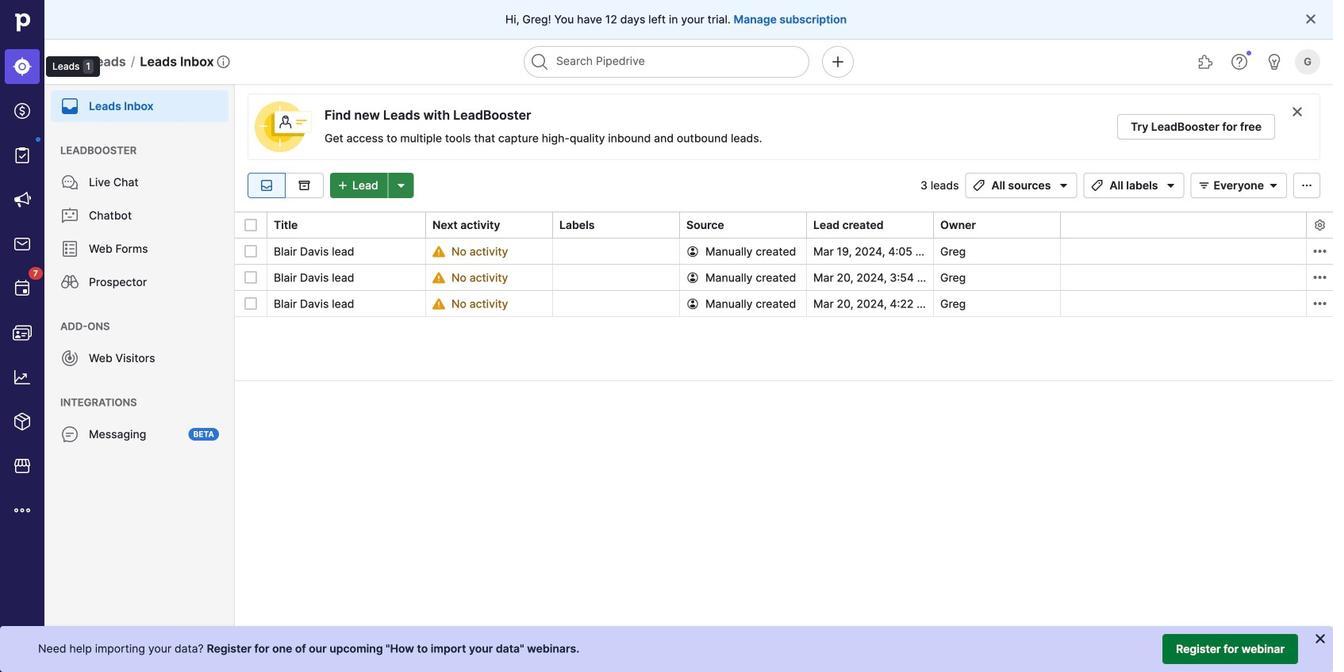 Task type: describe. For each thing, give the bounding box(es) containing it.
2 row from the top
[[235, 264, 1333, 291]]

sales assistant image
[[1265, 52, 1284, 71]]

color secondary image for color warning icon
[[1311, 294, 1330, 313]]

color warning image
[[432, 298, 445, 311]]

menu toggle image
[[60, 52, 79, 71]]

color undefined image down the menu toggle image
[[60, 97, 79, 116]]

color secondary image for 1st color warning image from the top
[[1311, 242, 1330, 261]]

home image
[[10, 10, 34, 34]]

1 row from the top
[[235, 239, 1333, 265]]

add lead element
[[330, 173, 414, 198]]

color undefined image right insights icon
[[60, 349, 79, 368]]

quick add image
[[828, 52, 848, 71]]

quick help image
[[1230, 52, 1249, 71]]

products image
[[13, 413, 32, 432]]

leads image
[[13, 57, 32, 76]]

more image
[[13, 502, 32, 521]]

contacts image
[[13, 324, 32, 343]]

0 vertical spatial color secondary image
[[1291, 106, 1304, 118]]

deals image
[[13, 102, 32, 121]]

color undefined image down sales inbox image
[[13, 279, 32, 298]]

1 color warning image from the top
[[432, 246, 445, 258]]



Task type: locate. For each thing, give the bounding box(es) containing it.
0 vertical spatial color warning image
[[432, 246, 445, 258]]

0 vertical spatial color secondary image
[[1311, 242, 1330, 261]]

color primary image
[[333, 179, 352, 192], [1054, 179, 1073, 192], [244, 219, 257, 232], [244, 271, 257, 284], [244, 298, 257, 310]]

color primary image
[[1305, 13, 1317, 25], [969, 179, 988, 192], [1087, 179, 1107, 192], [1161, 179, 1180, 192], [1195, 179, 1214, 192], [1264, 179, 1283, 192], [1297, 179, 1317, 192], [244, 245, 257, 258], [686, 246, 699, 258], [686, 272, 699, 284], [686, 298, 699, 311]]

sales inbox image
[[13, 235, 32, 254]]

info image
[[217, 56, 230, 68]]

1 color secondary image from the top
[[1311, 242, 1330, 261]]

1 vertical spatial color warning image
[[432, 272, 445, 284]]

color undefined image up campaigns icon
[[13, 146, 32, 165]]

1 color undefined image from the top
[[60, 173, 79, 192]]

marketplace image
[[13, 457, 32, 476]]

menu item
[[0, 44, 44, 89], [44, 84, 235, 122]]

color secondary image
[[1311, 242, 1330, 261], [1311, 294, 1330, 313]]

color undefined image right campaigns icon
[[60, 206, 79, 225]]

archive image
[[295, 179, 314, 192]]

insights image
[[13, 368, 32, 387]]

Search Pipedrive field
[[524, 46, 809, 78]]

color warning image
[[432, 246, 445, 258], [432, 272, 445, 284]]

color undefined image
[[60, 97, 79, 116], [13, 146, 32, 165], [60, 206, 79, 225], [13, 279, 32, 298], [60, 349, 79, 368]]

color secondary image
[[1291, 106, 1304, 118], [1314, 219, 1326, 232], [1311, 268, 1330, 287]]

inbox image
[[257, 179, 276, 192]]

row
[[235, 239, 1333, 265], [235, 264, 1333, 291], [235, 290, 1333, 317]]

1 vertical spatial color secondary image
[[1314, 219, 1326, 232]]

1 vertical spatial color secondary image
[[1311, 294, 1330, 313]]

2 vertical spatial color secondary image
[[1311, 268, 1330, 287]]

menu
[[0, 0, 100, 673], [44, 84, 235, 673]]

campaigns image
[[13, 190, 32, 209]]

4 color undefined image from the top
[[60, 425, 79, 444]]

add lead options image
[[392, 179, 411, 192]]

color undefined image
[[60, 173, 79, 192], [60, 240, 79, 259], [60, 273, 79, 292], [60, 425, 79, 444]]

2 color secondary image from the top
[[1311, 294, 1330, 313]]

2 color undefined image from the top
[[60, 240, 79, 259]]

2 color warning image from the top
[[432, 272, 445, 284]]

grid
[[235, 211, 1333, 673]]

3 row from the top
[[235, 290, 1333, 317]]

3 color undefined image from the top
[[60, 273, 79, 292]]



Task type: vqa. For each thing, say whether or not it's contained in the screenshot.
grid
yes



